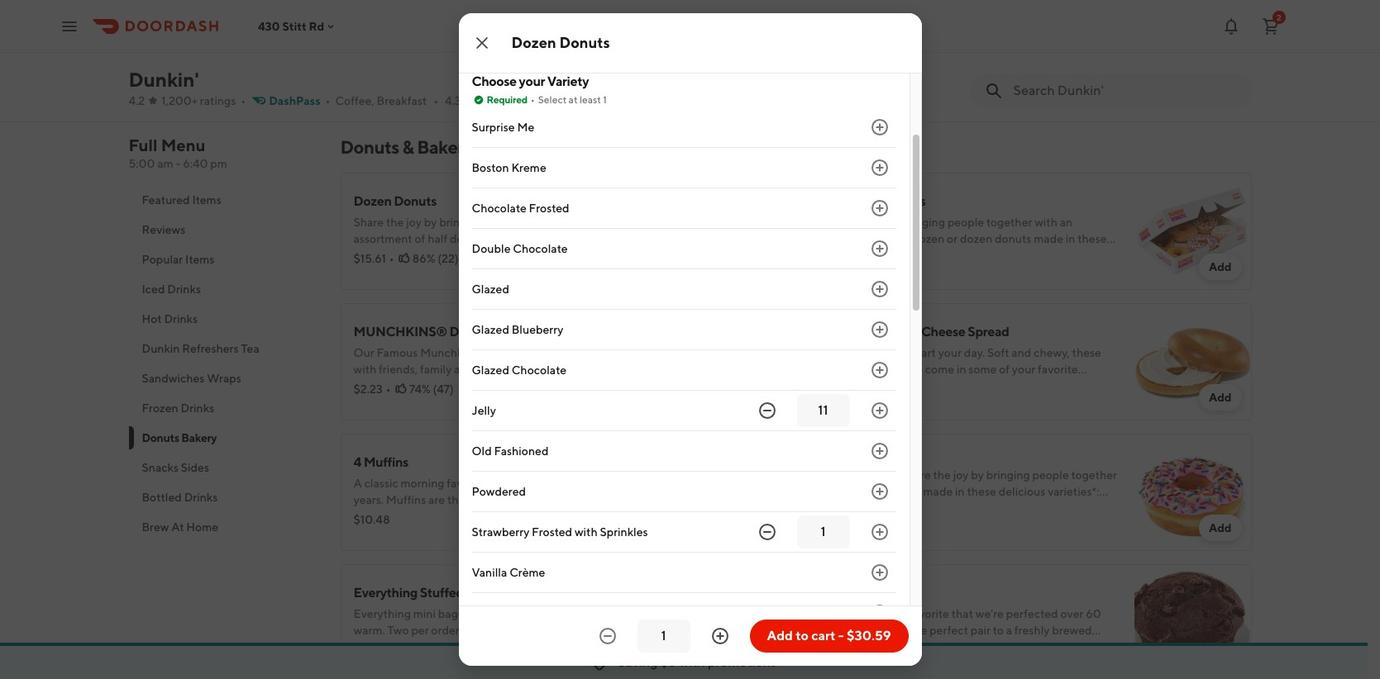 Task type: vqa. For each thing, say whether or not it's contained in the screenshot.
Off within the Get 40% Off Your First 2 Orders. Save Up To $10 On Orders $15+.  Use Code 40Deal, Valid For 45 Days
no



Task type: describe. For each thing, give the bounding box(es) containing it.
pair inside muffins a classic morning favorite that we're perfected over 60 years. muffins are the perfect pair to a freshly brewed coffee. available in the following varieties: blueberry & coffee
[[971, 624, 991, 638]]

add button for frozen matcha latte
[[1199, 65, 1242, 92]]

munchkins® donut hole treats image
[[672, 304, 790, 421]]

0 horizontal spatial dozen donuts
[[354, 194, 437, 209]]

varieties: inside 4 muffins a classic morning favorite that we're perfected over 60 years. muffins are the perfect pair to a freshly brewed coffee. available in the following varieties: blueberry & coffee cake
[[526, 510, 573, 524]]

2 vertical spatial decrease quantity by 1 image
[[598, 627, 617, 647]]

• left coffee, on the top of the page
[[326, 94, 330, 108]]

iced drinks
[[142, 283, 201, 296]]

coffee. inside muffins a classic morning favorite that we're perfected over 60 years. muffins are the perfect pair to a freshly brewed coffee. available in the following varieties: blueberry & coffee
[[816, 641, 852, 654]]

over inside muffins a classic morning favorite that we're perfected over 60 years. muffins are the perfect pair to a freshly brewed coffee. available in the following varieties: blueberry & coffee
[[1061, 608, 1084, 621]]

coffee inside 4 muffins a classic morning favorite that we're perfected over 60 years. muffins are the perfect pair to a freshly brewed coffee. available in the following varieties: blueberry & coffee cake
[[354, 527, 390, 540]]

muffins right the 4
[[364, 455, 408, 471]]

to inside frozen chocolate our refreshing frozen chocolate is ready to customize with your choice of flavor swirl, and drizzle.
[[570, 27, 581, 41]]

brew at home button
[[129, 513, 321, 543]]

72% (11)
[[872, 644, 913, 658]]

freshly inside 4 muffins a classic morning favorite that we're perfected over 60 years. muffins are the perfect pair to a freshly brewed coffee. available in the following varieties: blueberry & coffee cake
[[552, 494, 588, 507]]

2 everything from the top
[[354, 608, 411, 621]]

favorite inside 4 muffins a classic morning favorite that we're perfected over 60 years. muffins are the perfect pair to a freshly brewed coffee. available in the following varieties: blueberry & coffee cake
[[447, 477, 487, 490]]

donuts down donuts & bakery
[[394, 194, 437, 209]]

4.2
[[129, 94, 145, 108]]

increase quantity by 1 image for fashioned
[[870, 442, 890, 462]]

brewed inside muffins a classic morning favorite that we're perfected over 60 years. muffins are the perfect pair to a freshly brewed coffee. available in the following varieties: blueberry & coffee
[[1052, 624, 1092, 638]]

dunkin refreshers tea
[[142, 342, 260, 356]]

430 stitt rd
[[258, 19, 324, 33]]

rd
[[309, 19, 324, 33]]

sandwiches wraps button
[[129, 364, 321, 394]]

(41)
[[899, 252, 919, 266]]

available inside 4 muffins a classic morning favorite that we're perfected over 60 years. muffins are the perfect pair to a freshly brewed coffee. available in the following varieties: blueberry & coffee cake
[[392, 510, 441, 524]]

dozen donuts image
[[672, 173, 790, 290]]

5 increase quantity by 1 image from the top
[[870, 482, 890, 502]]

blueberry inside 4 muffins a classic morning favorite that we're perfected over 60 years. muffins are the perfect pair to a freshly brewed coffee. available in the following varieties: blueberry & coffee cake
[[575, 510, 627, 524]]

promotions
[[708, 655, 777, 671]]

$2.23
[[354, 383, 383, 396]]

the right (11)
[[918, 641, 935, 654]]

iced
[[142, 283, 165, 296]]

2 items, open order cart image
[[1261, 16, 1281, 36]]

following inside 4 muffins a classic morning favorite that we're perfected over 60 years. muffins are the perfect pair to a freshly brewed coffee. available in the following varieties: blueberry & coffee cake
[[475, 510, 524, 524]]

is
[[528, 27, 536, 41]]

& inside muffins a classic morning favorite that we're perfected over 60 years. muffins are the perfect pair to a freshly brewed coffee. available in the following varieties: blueberry & coffee
[[1092, 641, 1099, 654]]

(49)
[[894, 505, 916, 519]]

cream
[[529, 608, 561, 621]]

- inside full menu 5:00 am - 6:40 pm
[[176, 157, 181, 170]]

• right $1.86
[[847, 505, 852, 519]]

at
[[171, 521, 184, 534]]

the up strawberry
[[455, 510, 473, 524]]

coffee, breakfast • 4.3 mi
[[335, 94, 477, 108]]

chocolate up double
[[472, 202, 527, 215]]

chocolate for double
[[513, 243, 568, 256]]

are inside 4 muffins a classic morning favorite that we're perfected over 60 years. muffins are the perfect pair to a freshly brewed coffee. available in the following varieties: blueberry & coffee cake
[[429, 494, 445, 507]]

am
[[157, 157, 173, 170]]

milk
[[1043, 36, 1065, 49]]

glazed for glazed chocolate
[[472, 364, 509, 377]]

old
[[472, 445, 492, 458]]

brew
[[142, 521, 169, 534]]

add for frozen chocolate
[[747, 72, 770, 85]]

77% (49)
[[870, 505, 916, 519]]

$6
[[661, 655, 676, 671]]

classic donuts image
[[1134, 434, 1252, 552]]

perfected inside muffins a classic morning favorite that we're perfected over 60 years. muffins are the perfect pair to a freshly brewed coffee. available in the following varieties: blueberry & coffee
[[1006, 608, 1058, 621]]

years. inside 4 muffins a classic morning favorite that we're perfected over 60 years. muffins are the perfect pair to a freshly brewed coffee. available in the following varieties: blueberry & coffee cake
[[354, 494, 384, 507]]

breakfast
[[377, 94, 427, 108]]

filled
[[475, 608, 501, 621]]

double chocolate
[[472, 243, 568, 256]]

a inside 4 muffins a classic morning favorite that we're perfected over 60 years. muffins are the perfect pair to a freshly brewed coffee. available in the following varieties: blueberry & coffee cake
[[354, 477, 362, 490]]

frozen for chocolate
[[354, 5, 394, 21]]

chocolate for glazed
[[512, 364, 567, 377]]

add for everything stuffed bagel minis
[[747, 653, 770, 666]]

boston kreme
[[472, 162, 547, 175]]

ratings
[[200, 94, 236, 108]]

available inside muffins a classic morning favorite that we're perfected over 60 years. muffins are the perfect pair to a freshly brewed coffee. available in the following varieties: blueberry & coffee
[[855, 641, 903, 654]]

with right $6
[[679, 655, 705, 671]]

• inside choose your variety group
[[531, 94, 535, 106]]

menu
[[161, 136, 206, 155]]

powdered
[[472, 486, 526, 499]]

donuts inside dialog
[[560, 34, 610, 51]]

glazed for glazed
[[472, 283, 509, 296]]

half
[[816, 194, 840, 209]]

$2.23 •
[[354, 383, 391, 396]]

drizzle.
[[538, 44, 575, 57]]

sandwiches
[[142, 372, 205, 385]]

featured items button
[[129, 185, 321, 215]]

donuts up snacks
[[142, 432, 179, 445]]

classic inside muffins a classic morning favorite that we're perfected over 60 years. muffins are the perfect pair to a freshly brewed coffee. available in the following varieties: blueberry & coffee
[[827, 608, 861, 621]]

1
[[603, 94, 607, 106]]

hot drinks
[[142, 313, 198, 326]]

add for 4 muffins
[[747, 522, 770, 535]]

74%
[[409, 383, 431, 396]]

matcha
[[878, 36, 917, 49]]

1,200+ ratings •
[[161, 94, 246, 108]]

items for featured items
[[192, 194, 221, 207]]

frozen matcha latte sweetened matcha green tea blended with milk
[[816, 13, 1065, 49]]

donuts right classic at the right bottom
[[859, 447, 902, 462]]

a inside muffins a classic morning favorite that we're perfected over 60 years. muffins are the perfect pair to a freshly brewed coffee. available in the following varieties: blueberry & coffee
[[1006, 624, 1012, 638]]

freshly inside muffins a classic morning favorite that we're perfected over 60 years. muffins are the perfect pair to a freshly brewed coffee. available in the following varieties: blueberry & coffee
[[1015, 624, 1050, 638]]

chocolate up the swirl,
[[471, 27, 526, 41]]

glazed blueberry
[[472, 324, 564, 337]]

4.3
[[445, 94, 461, 108]]

with inside frozen matcha latte sweetened matcha green tea blended with milk
[[1017, 36, 1040, 49]]

0 vertical spatial &
[[402, 136, 414, 158]]

close dozen donuts image
[[472, 33, 492, 53]]

2 horizontal spatial dozen
[[843, 194, 881, 209]]

dashpass •
[[269, 94, 330, 108]]

sprinkles
[[600, 526, 648, 540]]

decrease quantity by 1 image for strawberry frosted with sprinkles
[[757, 523, 777, 543]]

86%
[[413, 252, 435, 266]]

two
[[387, 624, 409, 638]]

donuts up '(41)'
[[883, 194, 926, 209]]

we're inside 4 muffins a classic morning favorite that we're perfected over 60 years. muffins are the perfect pair to a freshly brewed coffee. available in the following varieties: blueberry & coffee cake
[[513, 477, 542, 490]]

most
[[833, 525, 859, 538]]

matcha
[[859, 13, 903, 29]]

$10.48
[[354, 514, 390, 527]]

add for classic donuts
[[1209, 522, 1232, 535]]

add to cart - $30.59
[[767, 629, 891, 644]]

order.
[[431, 624, 462, 638]]

cheese
[[921, 324, 966, 340]]

treats
[[519, 324, 555, 340]]

dunkin
[[142, 342, 180, 356]]

dozen donuts inside dialog
[[512, 34, 610, 51]]

perfect inside muffins a classic morning favorite that we're perfected over 60 years. muffins are the perfect pair to a freshly brewed coffee. available in the following varieties: blueberry & coffee
[[930, 624, 969, 638]]

to inside button
[[796, 629, 809, 644]]

least
[[580, 94, 601, 106]]

1 everything from the top
[[354, 586, 418, 601]]

add button for munchkins® donut hole treats
[[737, 385, 780, 411]]

add button for dozen donuts
[[737, 254, 780, 280]]

minis
[[502, 586, 534, 601]]

2 increase quantity by 1 image from the top
[[870, 280, 890, 300]]

add for half dozen donuts
[[1209, 261, 1232, 274]]

your inside frozen chocolate our refreshing frozen chocolate is ready to customize with your choice of flavor swirl, and drizzle.
[[379, 44, 402, 57]]

muffins up '72%'
[[849, 624, 889, 638]]

per
[[411, 624, 429, 638]]

4 muffins image
[[672, 434, 790, 552]]

add button for 4 muffins
[[737, 515, 780, 542]]

select
[[538, 94, 567, 106]]

wraps
[[207, 372, 241, 385]]

$1.86
[[816, 505, 844, 519]]

mini
[[413, 608, 436, 621]]

everything stuffed bagel minis image
[[672, 565, 790, 680]]

frozen for drinks
[[142, 402, 178, 415]]

72%
[[872, 644, 894, 658]]

cart
[[812, 629, 836, 644]]

blueberry inside muffins a classic morning favorite that we're perfected over 60 years. muffins are the perfect pair to a freshly brewed coffee. available in the following varieties: blueberry & coffee
[[1038, 641, 1089, 654]]

430 stitt rd button
[[258, 19, 338, 33]]

5:00
[[129, 157, 155, 170]]

drinks for iced drinks
[[167, 283, 201, 296]]

old fashioned
[[472, 445, 549, 458]]

• right $2.23
[[386, 383, 391, 396]]

a inside muffins a classic morning favorite that we're perfected over 60 years. muffins are the perfect pair to a freshly brewed coffee. available in the following varieties: blueberry & coffee
[[816, 608, 824, 621]]

muffins up 'add to cart - $30.59'
[[816, 586, 861, 601]]

90% (41)
[[873, 252, 919, 266]]

choice
[[405, 44, 440, 57]]

donut
[[450, 324, 487, 340]]

6:40
[[183, 157, 208, 170]]

cake
[[392, 527, 420, 540]]



Task type: locate. For each thing, give the bounding box(es) containing it.
1 horizontal spatial your
[[519, 74, 545, 90]]

• left 4.3
[[434, 94, 438, 108]]

dashpass
[[269, 94, 321, 108]]

following up strawberry
[[475, 510, 524, 524]]

vanilla crème
[[472, 567, 545, 580]]

surprise me
[[472, 121, 535, 134]]

open menu image
[[60, 16, 79, 36]]

spread
[[968, 324, 1010, 340]]

bagel up $3.61
[[816, 324, 850, 340]]

glazed down the hole
[[472, 364, 509, 377]]

0 horizontal spatial dozen
[[354, 194, 392, 209]]

1 horizontal spatial coffee.
[[816, 641, 852, 654]]

1 vertical spatial perfect
[[930, 624, 969, 638]]

3 glazed from the top
[[472, 364, 509, 377]]

0 horizontal spatial are
[[429, 494, 445, 507]]

drinks for frozen drinks
[[181, 402, 214, 415]]

-
[[176, 157, 181, 170], [839, 629, 844, 644]]

1 horizontal spatial in
[[906, 641, 915, 654]]

dunkin refreshers tea button
[[129, 334, 321, 364]]

1 vertical spatial available
[[855, 641, 903, 654]]

variety
[[547, 74, 589, 90]]

1 horizontal spatial a
[[816, 608, 824, 621]]

a inside 4 muffins a classic morning favorite that we're perfected over 60 years. muffins are the perfect pair to a freshly brewed coffee. available in the following varieties: blueberry & coffee cake
[[544, 494, 550, 507]]

1 vertical spatial frosted
[[532, 526, 573, 540]]

1 glazed from the top
[[472, 283, 509, 296]]

favorite up (11)
[[909, 608, 949, 621]]

current quantity is 1 number field for "decrease quantity by 1" icon corresponding to strawberry frosted with sprinkles
[[807, 524, 840, 542]]

add button for bagel with cream cheese spread
[[1199, 385, 1242, 411]]

frosted down kreme
[[529, 202, 570, 215]]

1 vertical spatial we're
[[976, 608, 1004, 621]]

to
[[570, 27, 581, 41], [531, 494, 542, 507], [993, 624, 1004, 638], [796, 629, 809, 644]]

morning up cake
[[401, 477, 445, 490]]

latte
[[906, 13, 937, 29]]

dozen donuts down donuts & bakery
[[354, 194, 437, 209]]

2 horizontal spatial blueberry
[[1038, 641, 1089, 654]]

1 horizontal spatial favorite
[[909, 608, 949, 621]]

glazed
[[472, 283, 509, 296], [472, 324, 509, 337], [472, 364, 509, 377]]

frozen chocolate image
[[672, 0, 790, 102]]

Item Search search field
[[1014, 82, 1239, 100]]

featured items
[[142, 194, 221, 207]]

1 horizontal spatial bagel
[[816, 324, 850, 340]]

add button for half dozen donuts
[[1199, 254, 1242, 280]]

notification bell image
[[1222, 16, 1242, 36]]

sides
[[181, 462, 209, 475]]

1 vertical spatial coffee
[[816, 658, 852, 671]]

bagel
[[816, 324, 850, 340], [466, 586, 500, 601]]

your inside group
[[519, 74, 545, 90]]

years. inside muffins a classic morning favorite that we're perfected over 60 years. muffins are the perfect pair to a freshly brewed coffee. available in the following varieties: blueberry & coffee
[[816, 624, 846, 638]]

0 horizontal spatial -
[[176, 157, 181, 170]]

(11)
[[896, 644, 913, 658]]

1 vertical spatial perfected
[[1006, 608, 1058, 621]]

0 horizontal spatial current quantity is 1 number field
[[647, 628, 680, 646]]

add
[[747, 72, 770, 85], [1209, 72, 1232, 85], [747, 261, 770, 274], [1209, 261, 1232, 274], [747, 391, 770, 404], [1209, 391, 1232, 404], [747, 522, 770, 535], [1209, 522, 1232, 535], [767, 629, 793, 644], [747, 653, 770, 666]]

0 horizontal spatial we're
[[513, 477, 542, 490]]

following inside muffins a classic morning favorite that we're perfected over 60 years. muffins are the perfect pair to a freshly brewed coffee. available in the following varieties: blueberry & coffee
[[938, 641, 986, 654]]

bakery
[[417, 136, 473, 158], [181, 432, 217, 445]]

munchkins® donut hole treats
[[354, 324, 555, 340]]

drinks for bottled drinks
[[184, 491, 218, 505]]

pair inside 4 muffins a classic morning favorite that we're perfected over 60 years. muffins are the perfect pair to a freshly brewed coffee. available in the following varieties: blueberry & coffee cake
[[508, 494, 528, 507]]

1 vertical spatial that
[[952, 608, 974, 621]]

frozen for matcha
[[816, 13, 857, 29]]

1 horizontal spatial a
[[1006, 624, 1012, 638]]

add for munchkins® donut hole treats
[[747, 391, 770, 404]]

the up (11)
[[910, 624, 928, 638]]

current quantity is 1 number field for "decrease quantity by 1" icon to the bottom
[[647, 628, 680, 646]]

with down minis
[[504, 608, 527, 621]]

0 vertical spatial pair
[[508, 494, 528, 507]]

90%
[[873, 252, 897, 266]]

1 vertical spatial bakery
[[181, 432, 217, 445]]

0 horizontal spatial in
[[443, 510, 453, 524]]

classic up 'add to cart - $30.59'
[[827, 608, 861, 621]]

favorite inside muffins a classic morning favorite that we're perfected over 60 years. muffins are the perfect pair to a freshly brewed coffee. available in the following varieties: blueberry & coffee
[[909, 608, 949, 621]]

swirl,
[[487, 44, 513, 57]]

everything up warm.
[[354, 608, 411, 621]]

snacks
[[142, 462, 179, 475]]

full
[[129, 136, 158, 155]]

with down our
[[354, 44, 377, 57]]

1 vertical spatial morning
[[863, 608, 907, 621]]

frozen chocolate our refreshing frozen chocolate is ready to customize with your choice of flavor swirl, and drizzle.
[[354, 5, 637, 57]]

1 vertical spatial brewed
[[1052, 624, 1092, 638]]

popular
[[142, 253, 183, 266]]

choose your variety group
[[472, 73, 896, 635]]

morning inside 4 muffins a classic morning favorite that we're perfected over 60 years. muffins are the perfect pair to a freshly brewed coffee. available in the following varieties: blueberry & coffee cake
[[401, 477, 445, 490]]

decrease quantity by 1 image left current quantity is 11 number field
[[757, 401, 777, 421]]

add button for everything stuffed bagel minis
[[737, 646, 780, 672]]

• right $15.61
[[389, 252, 394, 266]]

years.
[[354, 494, 384, 507], [816, 624, 846, 638]]

with left cream
[[852, 324, 877, 340]]

increase quantity by 1 image for blueberry
[[870, 320, 890, 340]]

add button for classic donuts
[[1199, 515, 1242, 542]]

• right ratings
[[241, 94, 246, 108]]

1 vertical spatial glazed
[[472, 324, 509, 337]]

drinks inside "button"
[[164, 313, 198, 326]]

in inside 4 muffins a classic morning favorite that we're perfected over 60 years. muffins are the perfect pair to a freshly brewed coffee. available in the following varieties: blueberry & coffee cake
[[443, 510, 453, 524]]

chocolate up refreshing
[[397, 5, 457, 21]]

reviews
[[142, 223, 186, 237]]

0 vertical spatial frosted
[[529, 202, 570, 215]]

favorite down old
[[447, 477, 487, 490]]

snacks sides button
[[129, 453, 321, 483]]

0 vertical spatial 60
[[624, 477, 639, 490]]

increase quantity by 1 image for crème
[[870, 564, 890, 583]]

muffins a classic morning favorite that we're perfected over 60 years. muffins are the perfect pair to a freshly brewed coffee. available in the following varieties: blueberry & coffee
[[816, 586, 1101, 671]]

your up select
[[519, 74, 545, 90]]

that inside muffins a classic morning favorite that we're perfected over 60 years. muffins are the perfect pair to a freshly brewed coffee. available in the following varieties: blueberry & coffee
[[952, 608, 974, 621]]

0 horizontal spatial a
[[354, 477, 362, 490]]

saving $6 with promotions
[[618, 655, 777, 671]]

choose
[[472, 74, 517, 90]]

add for bagel with cream cheese spread
[[1209, 391, 1232, 404]]

2 button
[[1255, 10, 1288, 43]]

1 horizontal spatial following
[[938, 641, 986, 654]]

0 vertical spatial available
[[392, 510, 441, 524]]

morning up $30.59
[[863, 608, 907, 621]]

half dozen donuts image
[[1134, 173, 1252, 290]]

1 horizontal spatial -
[[839, 629, 844, 644]]

stuffed
[[420, 586, 464, 601]]

1 horizontal spatial blueberry
[[575, 510, 627, 524]]

1 vertical spatial classic
[[827, 608, 861, 621]]

0 vertical spatial perfect
[[467, 494, 506, 507]]

60 inside 4 muffins a classic morning favorite that we're perfected over 60 years. muffins are the perfect pair to a freshly brewed coffee. available in the following varieties: blueberry & coffee cake
[[624, 477, 639, 490]]

drinks down popular items
[[167, 283, 201, 296]]

1 horizontal spatial current quantity is 1 number field
[[807, 524, 840, 542]]

everything stuffed bagel minis everything mini bagels filled with cream cheese, served warm. two per order. $3.36
[[354, 586, 642, 658]]

varieties: inside muffins a classic morning favorite that we're perfected over 60 years. muffins are the perfect pair to a freshly brewed coffee. available in the following varieties: blueberry & coffee
[[988, 641, 1035, 654]]

0 vertical spatial following
[[475, 510, 524, 524]]

0 horizontal spatial &
[[402, 136, 414, 158]]

bottled
[[142, 491, 182, 505]]

2 horizontal spatial &
[[1092, 641, 1099, 654]]

perfect up strawberry
[[467, 494, 506, 507]]

77%
[[870, 505, 892, 519]]

0 horizontal spatial perfect
[[467, 494, 506, 507]]

sweetened
[[816, 36, 876, 49]]

1 vertical spatial a
[[816, 608, 824, 621]]

2 vertical spatial blueberry
[[1038, 641, 1089, 654]]

current quantity is 1 number field up $6
[[647, 628, 680, 646]]

coffee inside muffins a classic morning favorite that we're perfected over 60 years. muffins are the perfect pair to a freshly brewed coffee. available in the following varieties: blueberry & coffee
[[816, 658, 852, 671]]

increase quantity by 1 image up 77%
[[870, 482, 890, 502]]

0 vertical spatial coffee.
[[354, 510, 390, 524]]

liked
[[861, 525, 890, 538]]

chocolate down treats
[[512, 364, 567, 377]]

add button for frozen chocolate
[[737, 65, 780, 92]]

1 vertical spatial -
[[839, 629, 844, 644]]

brewed inside 4 muffins a classic morning favorite that we're perfected over 60 years. muffins are the perfect pair to a freshly brewed coffee. available in the following varieties: blueberry & coffee cake
[[590, 494, 630, 507]]

1 vertical spatial items
[[185, 253, 215, 266]]

dozen donuts up the variety
[[512, 34, 610, 51]]

0 vertical spatial coffee
[[354, 527, 390, 540]]

fashioned
[[494, 445, 549, 458]]

bagel inside everything stuffed bagel minis everything mini bagels filled with cream cheese, served warm. two per order. $3.36
[[466, 586, 500, 601]]

frosted up crème
[[532, 526, 573, 540]]

0 vertical spatial -
[[176, 157, 181, 170]]

frosted for chocolate
[[529, 202, 570, 215]]

1 horizontal spatial dozen donuts
[[512, 34, 610, 51]]

6 increase quantity by 1 image from the top
[[870, 564, 890, 583]]

2 glazed from the top
[[472, 324, 509, 337]]

0 horizontal spatial over
[[598, 477, 622, 490]]

refreshing
[[377, 27, 430, 41]]

Current quantity is 1 number field
[[807, 524, 840, 542], [647, 628, 680, 646]]

• right $2.86
[[849, 644, 854, 658]]

60 inside muffins a classic morning favorite that we're perfected over 60 years. muffins are the perfect pair to a freshly brewed coffee. available in the following varieties: blueberry & coffee
[[1086, 608, 1101, 621]]

glazed left treats
[[472, 324, 509, 337]]

0 vertical spatial decrease quantity by 1 image
[[757, 401, 777, 421]]

half dozen donuts
[[816, 194, 926, 209]]

- right am
[[176, 157, 181, 170]]

0 horizontal spatial morning
[[401, 477, 445, 490]]

add for dozen donuts
[[747, 261, 770, 274]]

coffee down add to cart - $30.59 button
[[816, 658, 852, 671]]

0 vertical spatial classic
[[364, 477, 398, 490]]

add button
[[737, 65, 780, 92], [1199, 65, 1242, 92], [737, 254, 780, 280], [1199, 254, 1242, 280], [737, 385, 780, 411], [1199, 385, 1242, 411], [737, 515, 780, 542], [1199, 515, 1242, 542], [737, 646, 780, 672]]

0 horizontal spatial that
[[489, 477, 511, 490]]

&
[[402, 136, 414, 158], [629, 510, 637, 524], [1092, 641, 1099, 654]]

your down refreshing
[[379, 44, 402, 57]]

1 horizontal spatial classic
[[827, 608, 861, 621]]

1 horizontal spatial pair
[[971, 624, 991, 638]]

1 horizontal spatial we're
[[976, 608, 1004, 621]]

frozen drinks
[[142, 402, 214, 415]]

1 vertical spatial everything
[[354, 608, 411, 621]]

increase quantity by 1 image
[[870, 118, 890, 138], [870, 158, 890, 178], [870, 199, 890, 219], [870, 361, 890, 381], [870, 401, 890, 421], [870, 523, 890, 543], [870, 604, 890, 624], [710, 627, 730, 647]]

frozen inside frozen drinks button
[[142, 402, 178, 415]]

saving
[[618, 655, 658, 671]]

1 horizontal spatial morning
[[863, 608, 907, 621]]

with left milk
[[1017, 36, 1040, 49]]

1 horizontal spatial over
[[1061, 608, 1084, 621]]

current quantity is 1 number field down $1.86
[[807, 524, 840, 542]]

donuts bakery
[[142, 432, 217, 445]]

frosted for strawberry
[[532, 526, 573, 540]]

items up reviews button
[[192, 194, 221, 207]]

bagel with cream cheese spread image
[[1134, 304, 1252, 421]]

to inside muffins a classic morning favorite that we're perfected over 60 years. muffins are the perfect pair to a freshly brewed coffee. available in the following varieties: blueberry & coffee
[[993, 624, 1004, 638]]

1 horizontal spatial brewed
[[1052, 624, 1092, 638]]

1 vertical spatial decrease quantity by 1 image
[[757, 523, 777, 543]]

drinks right "hot"
[[164, 313, 198, 326]]

1 horizontal spatial that
[[952, 608, 974, 621]]

served
[[606, 608, 642, 621]]

chocolate down chocolate frosted
[[513, 243, 568, 256]]

popular items
[[142, 253, 215, 266]]

0 vertical spatial current quantity is 1 number field
[[807, 524, 840, 542]]

coffee. inside 4 muffins a classic morning favorite that we're perfected over 60 years. muffins are the perfect pair to a freshly brewed coffee. available in the following varieties: blueberry & coffee cake
[[354, 510, 390, 524]]

0 horizontal spatial perfected
[[544, 477, 596, 490]]

1 vertical spatial coffee.
[[816, 641, 852, 654]]

frozen up of
[[432, 27, 469, 41]]

increase quantity by 1 image left '(41)'
[[870, 239, 890, 259]]

increase quantity by 1 image for chocolate
[[870, 239, 890, 259]]

0 horizontal spatial bakery
[[181, 432, 217, 445]]

vanilla
[[472, 567, 507, 580]]

1 vertical spatial current quantity is 1 number field
[[647, 628, 680, 646]]

to inside 4 muffins a classic morning favorite that we're perfected over 60 years. muffins are the perfect pair to a freshly brewed coffee. available in the following varieties: blueberry & coffee cake
[[531, 494, 542, 507]]

1 increase quantity by 1 image from the top
[[870, 239, 890, 259]]

jelly
[[472, 405, 496, 418]]

2 vertical spatial &
[[1092, 641, 1099, 654]]

dunkin'
[[129, 68, 199, 91]]

a down the 4
[[354, 477, 362, 490]]

we're inside muffins a classic morning favorite that we're perfected over 60 years. muffins are the perfect pair to a freshly brewed coffee. available in the following varieties: blueberry & coffee
[[976, 608, 1004, 621]]

in inside muffins a classic morning favorite that we're perfected over 60 years. muffins are the perfect pair to a freshly brewed coffee. available in the following varieties: blueberry & coffee
[[906, 641, 915, 654]]

0 horizontal spatial freshly
[[552, 494, 588, 507]]

& inside 4 muffins a classic morning favorite that we're perfected over 60 years. muffins are the perfect pair to a freshly brewed coffee. available in the following varieties: blueberry & coffee cake
[[629, 510, 637, 524]]

1 vertical spatial your
[[519, 74, 545, 90]]

1 vertical spatial freshly
[[1015, 624, 1050, 638]]

increase quantity by 1 image
[[870, 239, 890, 259], [870, 280, 890, 300], [870, 320, 890, 340], [870, 442, 890, 462], [870, 482, 890, 502], [870, 564, 890, 583]]

are inside muffins a classic morning favorite that we're perfected over 60 years. muffins are the perfect pair to a freshly brewed coffee. available in the following varieties: blueberry & coffee
[[891, 624, 908, 638]]

classic inside 4 muffins a classic morning favorite that we're perfected over 60 years. muffins are the perfect pair to a freshly brewed coffee. available in the following varieties: blueberry & coffee cake
[[364, 477, 398, 490]]

frozen inside frozen matcha latte sweetened matcha green tea blended with milk
[[816, 13, 857, 29]]

items right the popular
[[185, 253, 215, 266]]

ready
[[539, 27, 568, 41]]

$3.36
[[354, 644, 383, 658]]

decrease quantity by 1 image down served
[[598, 627, 617, 647]]

frozen down sandwiches at bottom left
[[142, 402, 178, 415]]

available right $2.86 •
[[855, 641, 903, 654]]

drinks for hot drinks
[[164, 313, 198, 326]]

increase quantity by 1 image left cheese
[[870, 320, 890, 340]]

required
[[487, 94, 527, 106]]

perfect right $30.59
[[930, 624, 969, 638]]

1 vertical spatial following
[[938, 641, 986, 654]]

blueberry inside choose your variety group
[[512, 324, 564, 337]]

0 vertical spatial varieties:
[[526, 510, 573, 524]]

surprise
[[472, 121, 515, 134]]

a up cart
[[816, 608, 824, 621]]

1 horizontal spatial varieties:
[[988, 641, 1035, 654]]

drinks up home
[[184, 491, 218, 505]]

0 vertical spatial glazed
[[472, 283, 509, 296]]

0 vertical spatial bakery
[[417, 136, 473, 158]]

0 horizontal spatial favorite
[[447, 477, 487, 490]]

bagel down "vanilla"
[[466, 586, 500, 601]]

over inside 4 muffins a classic morning favorite that we're perfected over 60 years. muffins are the perfect pair to a freshly brewed coffee. available in the following varieties: blueberry & coffee cake
[[598, 477, 622, 490]]

blended
[[971, 36, 1015, 49]]

glazed for glazed blueberry
[[472, 324, 509, 337]]

1 vertical spatial bagel
[[466, 586, 500, 601]]

increase quantity by 1 image down 90% on the top right of page
[[870, 280, 890, 300]]

the left powdered
[[447, 494, 465, 507]]

classic
[[364, 477, 398, 490], [827, 608, 861, 621]]

Current quantity is 11 number field
[[807, 402, 840, 420]]

muffins image
[[1134, 565, 1252, 680]]

1 vertical spatial over
[[1061, 608, 1084, 621]]

coffee,
[[335, 94, 374, 108]]

coffee left cake
[[354, 527, 390, 540]]

are left powdered
[[429, 494, 445, 507]]

chocolate for frozen
[[397, 5, 457, 21]]

green
[[919, 36, 950, 49]]

1 horizontal spatial are
[[891, 624, 908, 638]]

$15.61 •
[[354, 252, 394, 266]]

with inside frozen chocolate our refreshing frozen chocolate is ready to customize with your choice of flavor swirl, and drizzle.
[[354, 44, 377, 57]]

bakery up "sides"
[[181, 432, 217, 445]]

boston
[[472, 162, 509, 175]]

frozen matcha latte image
[[1134, 0, 1252, 102]]

add inside add to cart - $30.59 button
[[767, 629, 793, 644]]

0 vertical spatial years.
[[354, 494, 384, 507]]

1 vertical spatial pair
[[971, 624, 991, 638]]

0 vertical spatial a
[[544, 494, 550, 507]]

available up cake
[[392, 510, 441, 524]]

donuts up the variety
[[560, 34, 610, 51]]

everything up two
[[354, 586, 418, 601]]

1 vertical spatial blueberry
[[575, 510, 627, 524]]

frosted
[[529, 202, 570, 215], [532, 526, 573, 540]]

$2.86
[[816, 644, 846, 658]]

• down choose your variety
[[531, 94, 535, 106]]

with inside everything stuffed bagel minis everything mini bagels filled with cream cheese, served warm. two per order. $3.36
[[504, 608, 527, 621]]

classic up $10.48
[[364, 477, 398, 490]]

that inside 4 muffins a classic morning favorite that we're perfected over 60 years. muffins are the perfect pair to a freshly brewed coffee. available in the following varieties: blueberry & coffee cake
[[489, 477, 511, 490]]

reviews button
[[129, 215, 321, 245]]

0 horizontal spatial years.
[[354, 494, 384, 507]]

0 horizontal spatial 60
[[624, 477, 639, 490]]

increase quantity by 1 image right classic at the right bottom
[[870, 442, 890, 462]]

1 vertical spatial &
[[629, 510, 637, 524]]

3 increase quantity by 1 image from the top
[[870, 320, 890, 340]]

0 horizontal spatial pair
[[508, 494, 528, 507]]

warm.
[[354, 624, 385, 638]]

1 vertical spatial 60
[[1086, 608, 1101, 621]]

decrease quantity by 1 image
[[757, 401, 777, 421], [757, 523, 777, 543], [598, 627, 617, 647]]

hole
[[489, 324, 517, 340]]

1 horizontal spatial &
[[629, 510, 637, 524]]

years. up $10.48
[[354, 494, 384, 507]]

frozen up sweetened
[[816, 13, 857, 29]]

bagels
[[438, 608, 473, 621]]

frozen up our
[[354, 5, 394, 21]]

- inside add to cart - $30.59 button
[[839, 629, 844, 644]]

$15.61
[[354, 252, 386, 266]]

perfected inside 4 muffins a classic morning favorite that we're perfected over 60 years. muffins are the perfect pair to a freshly brewed coffee. available in the following varieties: blueberry & coffee cake
[[544, 477, 596, 490]]

years. up $2.86
[[816, 624, 846, 638]]

morning inside muffins a classic morning favorite that we're perfected over 60 years. muffins are the perfect pair to a freshly brewed coffee. available in the following varieties: blueberry & coffee
[[863, 608, 907, 621]]

0 horizontal spatial coffee
[[354, 527, 390, 540]]

following right (11)
[[938, 641, 986, 654]]

are up (11)
[[891, 624, 908, 638]]

the
[[447, 494, 465, 507], [455, 510, 473, 524], [910, 624, 928, 638], [918, 641, 935, 654]]

dozen donuts dialog
[[459, 0, 922, 667]]

dozen inside dialog
[[512, 34, 556, 51]]

0 vertical spatial over
[[598, 477, 622, 490]]

drinks down the sandwiches wraps
[[181, 402, 214, 415]]

perfect inside 4 muffins a classic morning favorite that we're perfected over 60 years. muffins are the perfect pair to a freshly brewed coffee. available in the following varieties: blueberry & coffee cake
[[467, 494, 506, 507]]

decrease quantity by 1 image for jelly
[[757, 401, 777, 421]]

4
[[354, 455, 361, 471]]

frozen
[[354, 5, 394, 21], [816, 13, 857, 29], [432, 27, 469, 41], [142, 402, 178, 415]]

glazed down double
[[472, 283, 509, 296]]

with inside choose your variety group
[[575, 526, 598, 540]]

add for frozen matcha latte
[[1209, 72, 1232, 85]]

4 increase quantity by 1 image from the top
[[870, 442, 890, 462]]

0 horizontal spatial your
[[379, 44, 402, 57]]

at
[[569, 94, 578, 106]]

- right cart
[[839, 629, 844, 644]]

tea
[[241, 342, 260, 356]]

0 horizontal spatial coffee.
[[354, 510, 390, 524]]

and
[[516, 44, 536, 57]]

0 vertical spatial that
[[489, 477, 511, 490]]

donuts down coffee, on the top of the page
[[340, 136, 399, 158]]

#3 most liked
[[816, 525, 890, 538]]

with left sprinkles
[[575, 526, 598, 540]]

items for popular items
[[185, 253, 215, 266]]

0 horizontal spatial bagel
[[466, 586, 500, 601]]

muffins up cake
[[386, 494, 426, 507]]

0 horizontal spatial following
[[475, 510, 524, 524]]

0 vertical spatial bagel
[[816, 324, 850, 340]]

74% (47)
[[409, 383, 454, 396]]

decrease quantity by 1 image left #3
[[757, 523, 777, 543]]

increase quantity by 1 image down liked
[[870, 564, 890, 583]]

bakery down 4.3
[[417, 136, 473, 158]]

home
[[186, 521, 218, 534]]

2 vertical spatial glazed
[[472, 364, 509, 377]]

strawberry
[[472, 526, 530, 540]]



